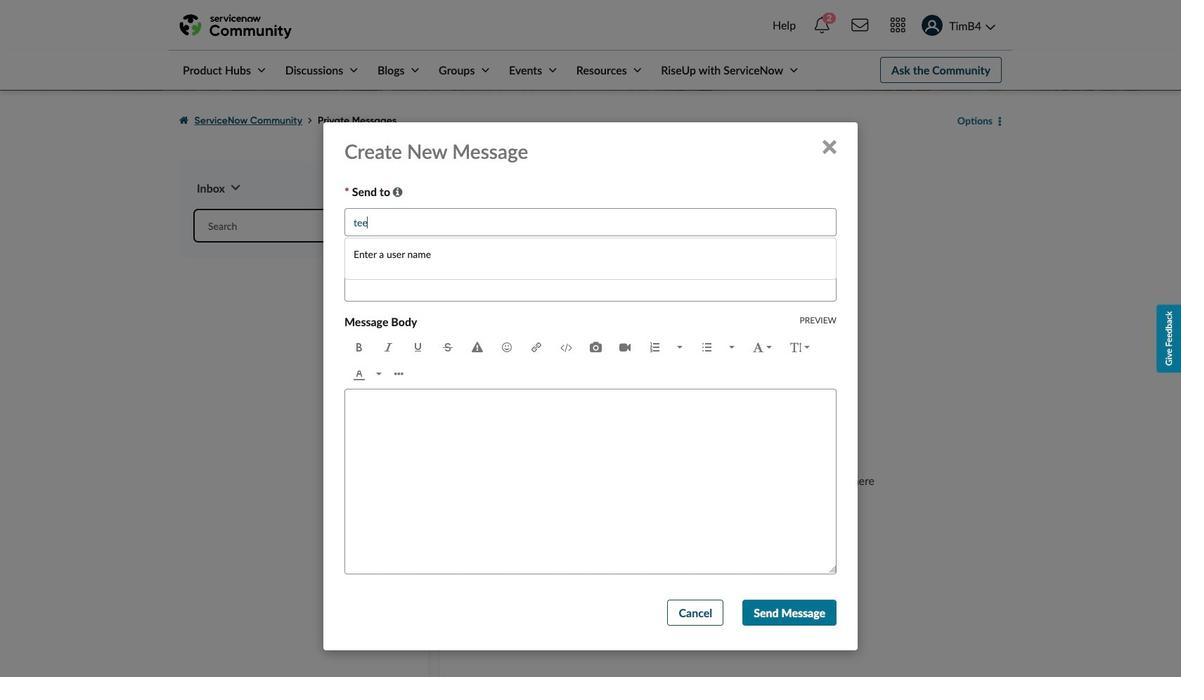 Task type: describe. For each thing, give the bounding box(es) containing it.
1 horizontal spatial bullet list image
[[729, 346, 735, 349]]

insert photos image
[[590, 341, 601, 352]]

insert a spoiler tag image
[[472, 341, 483, 352]]

close image
[[823, 140, 837, 154]]

insert/edit code sample image
[[560, 341, 572, 352]]

insert video image
[[620, 341, 631, 352]]

text color image
[[376, 373, 382, 376]]

text color image
[[354, 367, 365, 379]]

italic image
[[383, 341, 395, 352]]

1 horizontal spatial numbered list image
[[677, 346, 683, 349]]



Task type: vqa. For each thing, say whether or not it's contained in the screenshot.
ServiceNow Platform Team Estimator
no



Task type: locate. For each thing, give the bounding box(es) containing it.
group
[[345, 335, 492, 360], [345, 335, 818, 387], [493, 335, 521, 360], [522, 335, 639, 360], [641, 335, 743, 360], [386, 362, 414, 387], [826, 563, 838, 575]]

strikethrough image
[[442, 341, 454, 352]]

numbered list image
[[649, 341, 660, 352], [677, 346, 683, 349]]

Enter a user name text field
[[354, 213, 375, 232]]

insert emoji image
[[501, 341, 513, 352]]

list
[[179, 101, 949, 140]]

None text field
[[345, 273, 837, 302]]

underline image
[[413, 341, 424, 352]]

0 horizontal spatial numbered list image
[[649, 341, 660, 352]]

users who have disabled private messages will be removed from the send list and not receive a message image
[[393, 186, 403, 198]]

Search text field
[[193, 209, 425, 243]]

None submit
[[668, 600, 724, 626], [743, 600, 837, 626], [668, 600, 724, 626], [743, 600, 837, 626]]

bullet list image
[[701, 341, 712, 352], [729, 346, 735, 349]]

insert/edit link image
[[531, 341, 542, 352]]

dialog
[[323, 122, 858, 651]]

bold image
[[354, 341, 365, 352]]

menu bar
[[169, 51, 801, 89]]

expand toolbar image
[[395, 367, 406, 379]]

0 horizontal spatial bullet list image
[[701, 341, 712, 352]]

heading
[[345, 139, 528, 163]]



